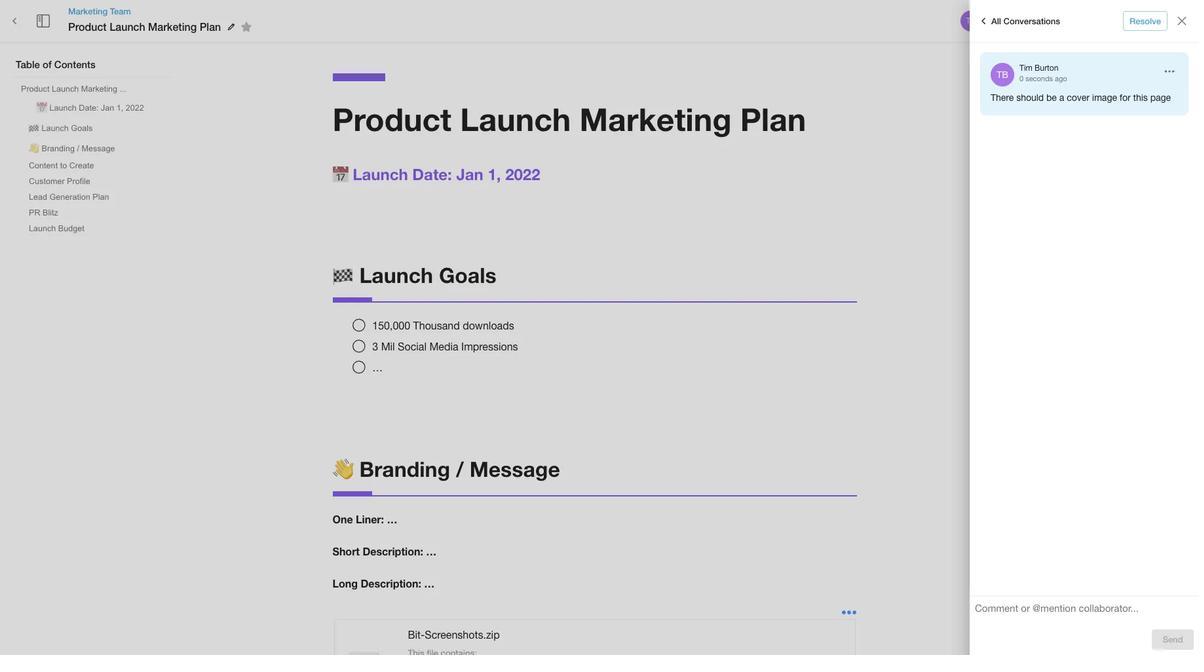 Task type: describe. For each thing, give the bounding box(es) containing it.
1, inside button
[[117, 104, 123, 113]]

tim
[[1020, 64, 1033, 73]]

plan inside content to create customer profile lead generation plan pr blitz launch budget
[[93, 193, 109, 202]]

👋 branding / message inside 👋 branding / message button
[[29, 144, 115, 153]]

goals inside button
[[71, 124, 93, 133]]

table of contents
[[16, 58, 96, 70]]

1 vertical spatial 🏁
[[333, 263, 354, 288]]

seconds
[[1026, 75, 1054, 82]]

all
[[992, 15, 1002, 26]]

content
[[29, 161, 58, 170]]

bit-screenshots.zip
[[408, 629, 500, 641]]

liner:
[[356, 514, 384, 526]]

product inside button
[[21, 85, 49, 94]]

burton
[[1035, 64, 1059, 73]]

2 vertical spatial product
[[333, 100, 452, 138]]

resolve
[[1131, 15, 1162, 26]]

blitz
[[43, 209, 58, 218]]

a
[[1060, 92, 1065, 103]]

1 vertical spatial 2022
[[506, 165, 541, 183]]

there
[[991, 92, 1015, 103]]

one
[[333, 514, 353, 526]]

👋 inside button
[[29, 144, 39, 153]]

of
[[43, 58, 52, 70]]

🏁 launch goals inside button
[[29, 124, 93, 133]]

0 vertical spatial product launch marketing plan
[[68, 20, 221, 33]]

… down 3
[[373, 362, 383, 374]]

1 vertical spatial 1,
[[488, 165, 501, 183]]

2022 inside button
[[126, 104, 144, 113]]

… for one liner: …
[[387, 514, 398, 526]]

launch inside content to create customer profile lead generation plan pr blitz launch budget
[[29, 224, 56, 233]]

bit-
[[408, 629, 425, 641]]

more
[[1143, 15, 1164, 26]]

image
[[1093, 92, 1118, 103]]

all conversations
[[992, 15, 1061, 26]]

1 vertical spatial product launch marketing plan
[[333, 100, 807, 138]]

...
[[120, 85, 127, 94]]

1 vertical spatial tb
[[997, 70, 1009, 80]]

1 horizontal spatial 🏁 launch goals
[[333, 263, 497, 288]]

1 horizontal spatial message
[[470, 457, 560, 482]]

1 horizontal spatial product
[[68, 20, 107, 33]]

screenshots.zip
[[425, 629, 500, 641]]

message inside 👋 branding / message button
[[82, 144, 115, 153]]

description: for long
[[361, 578, 422, 590]]

product launch marketing ... button
[[16, 82, 132, 96]]

1 horizontal spatial branding
[[360, 457, 451, 482]]

1 vertical spatial 📅 launch date: jan 1, 2022
[[333, 165, 541, 183]]

create
[[69, 161, 94, 170]]

🏁 inside button
[[29, 124, 39, 133]]

budget
[[58, 224, 84, 233]]

customer
[[29, 177, 65, 186]]

📅 inside 📅 launch date: jan 1, 2022 button
[[37, 104, 47, 113]]

long
[[333, 578, 358, 590]]

content to create button
[[24, 159, 99, 173]]

1 horizontal spatial date:
[[413, 165, 452, 183]]



Task type: locate. For each thing, give the bounding box(es) containing it.
0 horizontal spatial goals
[[71, 124, 93, 133]]

1 vertical spatial product
[[21, 85, 49, 94]]

0 vertical spatial 2022
[[126, 104, 144, 113]]

👋 branding / message
[[29, 144, 115, 153], [333, 457, 560, 482]]

1 vertical spatial 👋 branding / message
[[333, 457, 560, 482]]

downloads
[[463, 320, 515, 332]]

contents
[[54, 58, 96, 70]]

… for long description: …
[[424, 578, 435, 590]]

0 horizontal spatial 🏁
[[29, 124, 39, 133]]

… up bit- in the left bottom of the page
[[424, 578, 435, 590]]

0 horizontal spatial tb
[[967, 16, 977, 26]]

1 vertical spatial date:
[[413, 165, 452, 183]]

0 horizontal spatial branding
[[42, 144, 75, 153]]

0 vertical spatial jan
[[101, 104, 114, 113]]

pr blitz button
[[24, 206, 63, 220]]

branding up content to create button
[[42, 144, 75, 153]]

2022
[[126, 104, 144, 113], [506, 165, 541, 183]]

/ inside 👋 branding / message button
[[77, 144, 79, 153]]

1 vertical spatial description:
[[361, 578, 422, 590]]

branding up the liner:
[[360, 457, 451, 482]]

more button
[[1132, 11, 1174, 31]]

short
[[333, 546, 360, 558]]

0 vertical spatial product
[[68, 20, 107, 33]]

conversations
[[1004, 15, 1061, 26]]

0 horizontal spatial product
[[21, 85, 49, 94]]

product launch marketing ...
[[21, 85, 127, 94]]

Comment or @mention collaborator... text field
[[976, 603, 1195, 620]]

profile
[[67, 177, 90, 186]]

this
[[1134, 92, 1149, 103]]

1 horizontal spatial jan
[[457, 165, 484, 183]]

… for short description: …
[[426, 546, 437, 558]]

0
[[1020, 75, 1024, 82]]

👋 up one
[[333, 457, 354, 482]]

1 vertical spatial branding
[[360, 457, 451, 482]]

1 horizontal spatial plan
[[200, 20, 221, 33]]

0 horizontal spatial 📅
[[37, 104, 47, 113]]

1 vertical spatial goals
[[439, 263, 497, 288]]

there should be a cover image for this page
[[991, 92, 1172, 103]]

150,000 thousand downloads
[[373, 320, 515, 332]]

3 mil social media impressions
[[373, 341, 518, 353]]

3
[[373, 341, 378, 353]]

should
[[1017, 92, 1045, 103]]

🏁 launch goals up 👋 branding / message button
[[29, 124, 93, 133]]

1 vertical spatial 🏁 launch goals
[[333, 263, 497, 288]]

🏁 launch goals
[[29, 124, 93, 133], [333, 263, 497, 288]]

product launch marketing plan
[[68, 20, 221, 33], [333, 100, 807, 138]]

0 horizontal spatial 1,
[[117, 104, 123, 113]]

1 vertical spatial jan
[[457, 165, 484, 183]]

branding inside button
[[42, 144, 75, 153]]

0 vertical spatial message
[[82, 144, 115, 153]]

0 horizontal spatial product launch marketing plan
[[68, 20, 221, 33]]

1 vertical spatial /
[[456, 457, 464, 482]]

short description: …
[[333, 546, 437, 558]]

goals up 👋 branding / message button
[[71, 124, 93, 133]]

media
[[430, 341, 459, 353]]

0 vertical spatial description:
[[363, 546, 424, 558]]

1 vertical spatial 👋
[[333, 457, 354, 482]]

0 vertical spatial plan
[[200, 20, 221, 33]]

thousand
[[413, 320, 460, 332]]

cover
[[1068, 92, 1090, 103]]

📅 launch date: jan 1, 2022 inside button
[[37, 104, 144, 113]]

1 horizontal spatial /
[[456, 457, 464, 482]]

0 vertical spatial tb
[[967, 16, 977, 26]]

0 vertical spatial 👋 branding / message
[[29, 144, 115, 153]]

1 vertical spatial message
[[470, 457, 560, 482]]

1 vertical spatial 📅
[[333, 165, 349, 183]]

for
[[1121, 92, 1132, 103]]

description: down short description: …
[[361, 578, 422, 590]]

0 horizontal spatial jan
[[101, 104, 114, 113]]

1 horizontal spatial 👋 branding / message
[[333, 457, 560, 482]]

🏁
[[29, 124, 39, 133], [333, 263, 354, 288]]

goals
[[71, 124, 93, 133], [439, 263, 497, 288]]

pr
[[29, 209, 40, 218]]

1 horizontal spatial 🏁
[[333, 263, 354, 288]]

1 horizontal spatial 👋
[[333, 457, 354, 482]]

0 vertical spatial 🏁 launch goals
[[29, 124, 93, 133]]

long description: …
[[333, 578, 435, 590]]

1 horizontal spatial 1,
[[488, 165, 501, 183]]

plan
[[200, 20, 221, 33], [741, 100, 807, 138], [93, 193, 109, 202]]

tb inside button
[[967, 16, 977, 26]]

marketing team
[[68, 6, 131, 16]]

2 horizontal spatial plan
[[741, 100, 807, 138]]

0 vertical spatial 📅 launch date: jan 1, 2022
[[37, 104, 144, 113]]

0 vertical spatial 👋
[[29, 144, 39, 153]]

tb left 0
[[997, 70, 1009, 80]]

/
[[77, 144, 79, 153], [456, 457, 464, 482]]

0 horizontal spatial 👋
[[29, 144, 39, 153]]

lead generation plan button
[[24, 190, 114, 205]]

customer profile button
[[24, 174, 96, 189]]

tb
[[967, 16, 977, 26], [997, 70, 1009, 80]]

👋
[[29, 144, 39, 153], [333, 457, 354, 482]]

marketing inside button
[[81, 85, 117, 94]]

tim burton 0 seconds ago
[[1020, 64, 1068, 82]]

…
[[373, 362, 383, 374], [387, 514, 398, 526], [426, 546, 437, 558], [424, 578, 435, 590]]

product
[[68, 20, 107, 33], [21, 85, 49, 94], [333, 100, 452, 138]]

2 vertical spatial plan
[[93, 193, 109, 202]]

0 vertical spatial /
[[77, 144, 79, 153]]

description:
[[363, 546, 424, 558], [361, 578, 422, 590]]

0 horizontal spatial 🏁 launch goals
[[29, 124, 93, 133]]

branding
[[42, 144, 75, 153], [360, 457, 451, 482]]

ago
[[1056, 75, 1068, 82]]

… right the liner:
[[387, 514, 398, 526]]

0 horizontal spatial 📅 launch date: jan 1, 2022
[[37, 104, 144, 113]]

1 horizontal spatial goals
[[439, 263, 497, 288]]

2 horizontal spatial product
[[333, 100, 452, 138]]

📅 launch date: jan 1, 2022
[[37, 104, 144, 113], [333, 165, 541, 183]]

generation
[[50, 193, 90, 202]]

0 horizontal spatial /
[[77, 144, 79, 153]]

be
[[1047, 92, 1058, 103]]

launch budget button
[[24, 222, 90, 236]]

1 horizontal spatial 📅
[[333, 165, 349, 183]]

description: up long description: …
[[363, 546, 424, 558]]

1 horizontal spatial 📅 launch date: jan 1, 2022
[[333, 165, 541, 183]]

one liner: …
[[333, 514, 398, 526]]

0 vertical spatial date:
[[79, 104, 99, 113]]

marketing
[[68, 6, 108, 16], [148, 20, 197, 33], [81, 85, 117, 94], [580, 100, 732, 138]]

0 horizontal spatial date:
[[79, 104, 99, 113]]

… up long description: …
[[426, 546, 437, 558]]

description: for short
[[363, 546, 424, 558]]

0 vertical spatial 1,
[[117, 104, 123, 113]]

0 horizontal spatial plan
[[93, 193, 109, 202]]

table
[[16, 58, 40, 70]]

👋 up content
[[29, 144, 39, 153]]

🏁 launch goals up thousand
[[333, 263, 497, 288]]

1 vertical spatial plan
[[741, 100, 807, 138]]

tb button
[[959, 9, 984, 33]]

0 vertical spatial 🏁
[[29, 124, 39, 133]]

marketing team link
[[68, 5, 257, 17]]

1,
[[117, 104, 123, 113], [488, 165, 501, 183]]

jan
[[101, 104, 114, 113], [457, 165, 484, 183]]

launch
[[110, 20, 145, 33], [52, 85, 79, 94], [460, 100, 571, 138], [50, 104, 77, 113], [42, 124, 69, 133], [353, 165, 408, 183], [29, 224, 56, 233], [360, 263, 433, 288]]

social
[[398, 341, 427, 353]]

0 vertical spatial branding
[[42, 144, 75, 153]]

team
[[110, 6, 131, 16]]

1 horizontal spatial 2022
[[506, 165, 541, 183]]

150,000
[[373, 320, 411, 332]]

👋 branding / message button
[[24, 138, 120, 157]]

1 horizontal spatial product launch marketing plan
[[333, 100, 807, 138]]

0 vertical spatial 📅
[[37, 104, 47, 113]]

content to create customer profile lead generation plan pr blitz launch budget
[[29, 161, 109, 233]]

tb left all
[[967, 16, 977, 26]]

message
[[82, 144, 115, 153], [470, 457, 560, 482]]

goals up downloads
[[439, 263, 497, 288]]

0 vertical spatial goals
[[71, 124, 93, 133]]

jan inside button
[[101, 104, 114, 113]]

📅 launch date: jan 1, 2022 button
[[31, 98, 149, 117]]

all conversations button
[[973, 10, 1064, 31]]

1 horizontal spatial tb
[[997, 70, 1009, 80]]

page
[[1151, 92, 1172, 103]]

lead
[[29, 193, 47, 202]]

date:
[[79, 104, 99, 113], [413, 165, 452, 183]]

mil
[[381, 341, 395, 353]]

0 horizontal spatial 2022
[[126, 104, 144, 113]]

impressions
[[462, 341, 518, 353]]

0 horizontal spatial message
[[82, 144, 115, 153]]

📅
[[37, 104, 47, 113], [333, 165, 349, 183]]

0 horizontal spatial 👋 branding / message
[[29, 144, 115, 153]]

to
[[60, 161, 67, 170]]

date: inside button
[[79, 104, 99, 113]]

🏁 launch goals button
[[24, 118, 98, 137]]

resolve button
[[1124, 11, 1169, 31]]



Task type: vqa. For each thing, say whether or not it's contained in the screenshot.
Business
no



